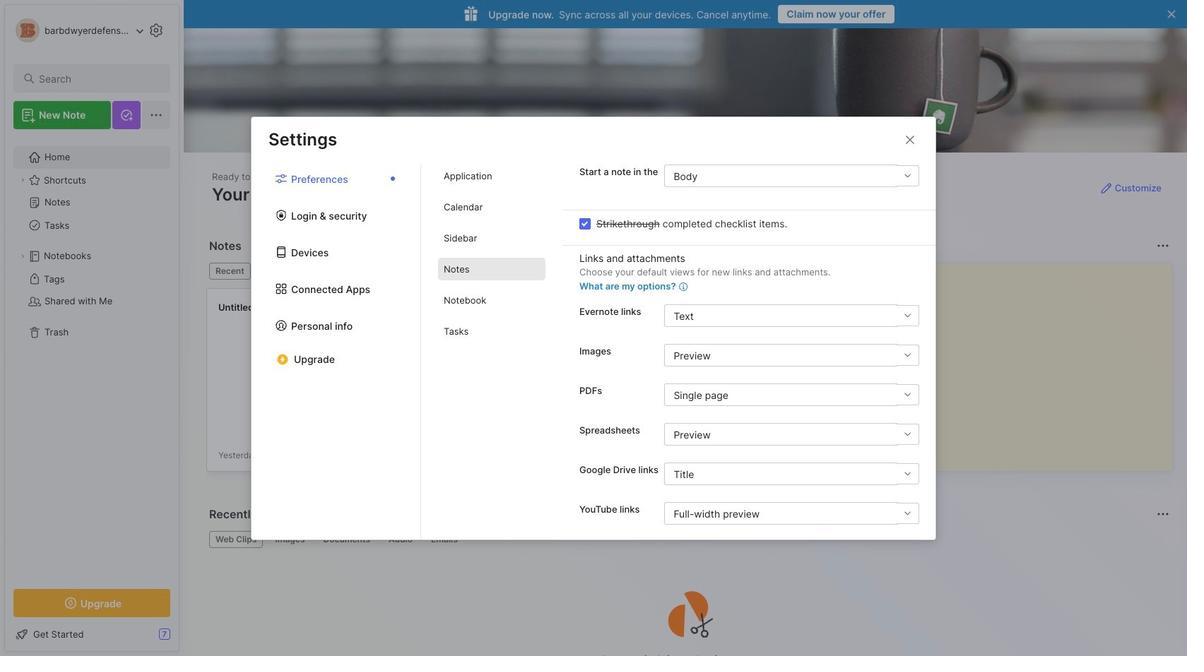 Task type: vqa. For each thing, say whether or not it's contained in the screenshot.
View Options field
no



Task type: describe. For each thing, give the bounding box(es) containing it.
Choose default view option for Evernote links field
[[665, 305, 919, 327]]

Choose default view option for Spreadsheets field
[[665, 423, 919, 446]]

expand notebooks image
[[18, 252, 27, 261]]

main element
[[0, 0, 184, 657]]

Choose default view option for YouTube links field
[[665, 503, 919, 525]]

Choose default view option for Images field
[[665, 344, 919, 367]]

Choose default view option for Google Drive links field
[[665, 463, 919, 486]]



Task type: locate. For each thing, give the bounding box(es) containing it.
tree inside main element
[[5, 138, 179, 577]]

tab list
[[252, 165, 421, 540], [421, 165, 563, 540], [209, 532, 1168, 549]]

Choose default view option for PDFs field
[[665, 384, 919, 407]]

row group
[[206, 288, 461, 481]]

none search field inside main element
[[39, 70, 158, 87]]

Search text field
[[39, 72, 158, 86]]

tab
[[438, 165, 546, 187], [438, 196, 546, 218], [438, 227, 546, 250], [438, 258, 546, 281], [209, 263, 251, 280], [438, 289, 546, 312], [438, 320, 546, 343], [209, 532, 263, 549], [269, 532, 311, 549], [317, 532, 377, 549], [382, 532, 419, 549], [425, 532, 464, 549]]

Start a new note in the body or title. field
[[665, 165, 920, 187]]

close image
[[902, 131, 919, 148]]

None search field
[[39, 70, 158, 87]]

Start writing… text field
[[875, 264, 1172, 460]]

tree
[[5, 138, 179, 577]]

settings image
[[148, 22, 165, 39]]

Select35 checkbox
[[580, 218, 591, 229]]



